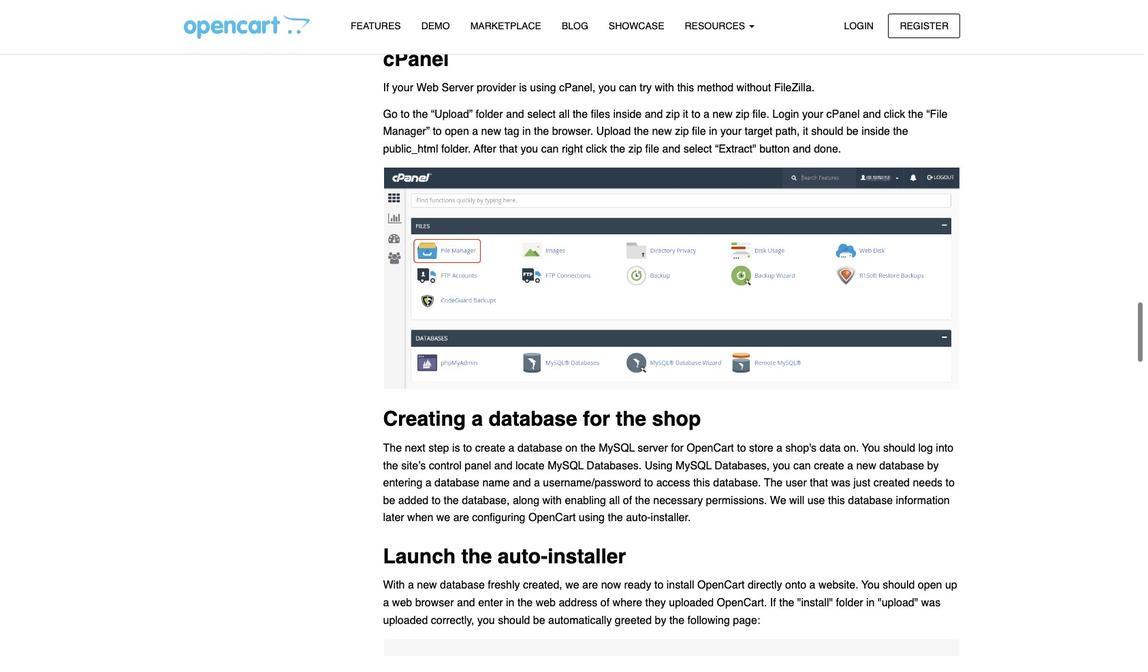Task type: vqa. For each thing, say whether or not it's contained in the screenshot.
System
no



Task type: describe. For each thing, give the bounding box(es) containing it.
data
[[820, 442, 841, 454]]

go
[[383, 108, 398, 120]]

website.
[[819, 579, 859, 592]]

shop
[[652, 407, 701, 431]]

and left the "file
[[863, 108, 881, 120]]

site's
[[401, 460, 426, 472]]

demo
[[421, 20, 450, 31]]

we inside the next step is to create a database on the mysql server for opencart to store a shop's data on. you should log into the site's control panel and locate mysql databases. using mysql databases, you can create a new database by entering a database name and a username/password to access this database. the user that was just created needs to be added to the database, along with enabling all of the necessary permissions. we will use this database information later when we are configuring opencart using the auto-installer.
[[437, 512, 450, 524]]

blog link
[[552, 14, 599, 38]]

folder inside go to the "upload" folder and select all the files inside and zip it to a new zip file. login your cpanel and click the "file manager" to open a new tag in the browser. upload the new zip file in your target path, it should be inside the public_html folder. after that you can right click the zip file and select "extract" button and done.
[[476, 108, 503, 120]]

a right store
[[777, 442, 783, 454]]

register
[[900, 20, 949, 31]]

folder.
[[441, 143, 471, 155]]

cpanel inside go to the "upload" folder and select all the files inside and zip it to a new zip file. login your cpanel and click the "file manager" to open a new tag in the browser. upload the new zip file in your target path, it should be inside the public_html folder. after that you can right click the zip file and select "extract" button and done.
[[827, 108, 860, 120]]

"file
[[927, 108, 948, 120]]

target
[[745, 125, 773, 138]]

new up after
[[481, 125, 501, 138]]

new right upload
[[652, 125, 672, 138]]

in left the "upload"
[[867, 597, 875, 609]]

launch
[[383, 544, 456, 568]]

automatically
[[548, 614, 612, 626]]

all inside the next step is to create a database on the mysql server for opencart to store a shop's data on. you should log into the site's control panel and locate mysql databases. using mysql databases, you can create a new database by entering a database name and a username/password to access this database. the user that was just created needs to be added to the database, along with enabling all of the necessary permissions. we will use this database information later when we are configuring opencart using the auto-installer.
[[609, 494, 620, 507]]

where
[[613, 597, 643, 609]]

0 horizontal spatial file
[[646, 143, 660, 155]]

1 vertical spatial auto-
[[498, 544, 548, 568]]

1 vertical spatial click
[[586, 143, 607, 155]]

correctly,
[[431, 614, 475, 626]]

of inside the next step is to create a database on the mysql server for opencart to store a shop's data on. you should log into the site's control panel and locate mysql databases. using mysql databases, you can create a new database by entering a database name and a username/password to access this database. the user that was just created needs to be added to the database, along with enabling all of the necessary permissions. we will use this database information later when we are configuring opencart using the auto-installer.
[[623, 494, 632, 507]]

a up after
[[472, 125, 478, 138]]

file.
[[753, 108, 770, 120]]

a right with on the left bottom of the page
[[408, 579, 414, 592]]

done.
[[814, 143, 842, 155]]

on.
[[844, 442, 859, 454]]

0 vertical spatial is
[[519, 82, 527, 94]]

resources
[[685, 20, 748, 31]]

in down freshly
[[506, 597, 515, 609]]

and down the try
[[645, 108, 663, 120]]

login inside go to the "upload" folder and select all the files inside and zip it to a new zip file. login your cpanel and click the "file manager" to open a new tag in the browser. upload the new zip file in your target path, it should be inside the public_html folder. after that you can right click the zip file and select "extract" button and done.
[[773, 108, 800, 120]]

using inside the next step is to create a database on the mysql server for opencart to store a shop's data on. you should log into the site's control panel and locate mysql databases. using mysql databases, you can create a new database by entering a database name and a username/password to access this database. the user that was just created needs to be added to the database, along with enabling all of the necessary permissions. we will use this database information later when we are configuring opencart using the auto-installer.
[[579, 512, 605, 524]]

onto
[[786, 579, 807, 592]]

next
[[405, 442, 426, 454]]

go to the "upload" folder and select all the files inside and zip it to a new zip file. login your cpanel and click the "file manager" to open a new tag in the browser. upload the new zip file in your target path, it should be inside the public_html folder. after that you can right click the zip file and select "extract" button and done.
[[383, 108, 948, 155]]

up
[[946, 579, 958, 592]]

web
[[417, 82, 439, 94]]

we
[[770, 494, 787, 507]]

shop's
[[786, 442, 817, 454]]

if your web server provider is using cpanel, you can try with this method without filezilla.
[[383, 82, 815, 94]]

panel
[[465, 460, 491, 472]]

folder inside with a new database freshly created, we are now ready to install opencart directly onto a website. you should open up a web browser and enter in the web address of where they uploaded opencart. if the "install" folder in "upload" was uploaded correctly, you should be automatically greeted by the following page:
[[836, 597, 864, 609]]

a down locate
[[534, 477, 540, 489]]

0 vertical spatial for
[[583, 407, 610, 431]]

2 vertical spatial your
[[721, 125, 742, 138]]

demo link
[[411, 14, 460, 38]]

with
[[383, 579, 405, 592]]

1 vertical spatial uploaded
[[383, 614, 428, 626]]

button
[[760, 143, 790, 155]]

blog
[[562, 20, 589, 31]]

register link
[[889, 13, 961, 38]]

0 vertical spatial with
[[655, 82, 674, 94]]

of inside with a new database freshly created, we are now ready to install opencart directly onto a website. you should open up a web browser and enter in the web address of where they uploaded opencart. if the "install" folder in "upload" was uploaded correctly, you should be automatically greeted by the following page:
[[601, 597, 610, 609]]

features link
[[341, 14, 411, 38]]

created,
[[523, 579, 563, 592]]

and down the path,
[[793, 143, 811, 155]]

features
[[351, 20, 401, 31]]

for inside the next step is to create a database on the mysql server for opencart to store a shop's data on. you should log into the site's control panel and locate mysql databases. using mysql databases, you can create a new database by entering a database name and a username/password to access this database. the user that was just created needs to be added to the database, along with enabling all of the necessary permissions. we will use this database information later when we are configuring opencart using the auto-installer.
[[671, 442, 684, 454]]

0 horizontal spatial it
[[683, 108, 689, 120]]

you inside the next step is to create a database on the mysql server for opencart to store a shop's data on. you should log into the site's control panel and locate mysql databases. using mysql databases, you can create a new database by entering a database name and a username/password to access this database. the user that was just created needs to be added to the database, along with enabling all of the necessary permissions. we will use this database information later when we are configuring opencart using the auto-installer.
[[862, 442, 881, 454]]

to right needs
[[946, 477, 955, 489]]

is inside the next step is to create a database on the mysql server for opencart to store a shop's data on. you should log into the site's control panel and locate mysql databases. using mysql databases, you can create a new database by entering a database name and a username/password to access this database. the user that was just created needs to be added to the database, along with enabling all of the necessary permissions. we will use this database information later when we are configuring opencart using the auto-installer.
[[452, 442, 460, 454]]

2 vertical spatial this
[[828, 494, 845, 507]]

0 horizontal spatial your
[[392, 82, 414, 94]]

opencart - open source shopping cart solution image
[[184, 14, 310, 39]]

upload
[[597, 125, 631, 138]]

are inside with a new database freshly created, we are now ready to install opencart directly onto a website. you should open up a web browser and enter in the web address of where they uploaded opencart. if the "install" folder in "upload" was uploaded correctly, you should be automatically greeted by the following page:
[[583, 579, 598, 592]]

installer.
[[651, 512, 691, 524]]

and up the name in the bottom left of the page
[[495, 460, 513, 472]]

address
[[559, 597, 598, 609]]

was inside with a new database freshly created, we are now ready to install opencart directly onto a website. you should open up a web browser and enter in the web address of where they uploaded opencart. if the "install" folder in "upload" was uploaded correctly, you should be automatically greeted by the following page:
[[922, 597, 941, 609]]

1 horizontal spatial click
[[884, 108, 906, 120]]

following
[[688, 614, 730, 626]]

be for cpanel
[[847, 125, 859, 138]]

use
[[808, 494, 825, 507]]

should inside go to the "upload" folder and select all the files inside and zip it to a new zip file. login your cpanel and click the "file manager" to open a new tag in the browser. upload the new zip file in your target path, it should be inside the public_html folder. after that you can right click the zip file and select "extract" button and done.
[[812, 125, 844, 138]]

name
[[483, 477, 510, 489]]

can inside go to the "upload" folder and select all the files inside and zip it to a new zip file. login your cpanel and click the "file manager" to open a new tag in the browser. upload the new zip file in your target path, it should be inside the public_html folder. after that you can right click the zip file and select "extract" button and done.
[[541, 143, 559, 155]]

1 vertical spatial opencart
[[529, 512, 576, 524]]

into
[[936, 442, 954, 454]]

you inside with a new database freshly created, we are now ready to install opencart directly onto a website. you should open up a web browser and enter in the web address of where they uploaded opencart. if the "install" folder in "upload" was uploaded correctly, you should be automatically greeted by the following page:
[[862, 579, 880, 592]]

0 horizontal spatial using
[[530, 82, 556, 94]]

with a new database freshly created, we are now ready to install opencart directly onto a website. you should open up a web browser and enter in the web address of where they uploaded opencart. if the "install" folder in "upload" was uploaded correctly, you should be automatically greeted by the following page:
[[383, 579, 958, 626]]

path,
[[776, 125, 800, 138]]

"upload"
[[431, 108, 473, 120]]

1 vertical spatial this
[[693, 477, 710, 489]]

will
[[790, 494, 805, 507]]

on
[[566, 442, 578, 454]]

that inside the next step is to create a database on the mysql server for opencart to store a shop's data on. you should log into the site's control panel and locate mysql databases. using mysql databases, you can create a new database by entering a database name and a username/password to access this database. the user that was just created needs to be added to the database, along with enabling all of the necessary permissions. we will use this database information later when we are configuring opencart using the auto-installer.
[[810, 477, 828, 489]]

and up tag
[[506, 108, 524, 120]]

store
[[749, 442, 774, 454]]

showcase
[[609, 20, 665, 31]]

added
[[398, 494, 429, 507]]

install
[[667, 579, 695, 592]]

to right go
[[401, 108, 410, 120]]

a up the name in the bottom left of the page
[[509, 442, 515, 454]]

without
[[737, 82, 771, 94]]

"extract"
[[715, 143, 757, 155]]

permissions.
[[706, 494, 767, 507]]

0 horizontal spatial the
[[383, 442, 402, 454]]

creating a database for the shop
[[383, 407, 701, 431]]

databases,
[[715, 460, 770, 472]]

0 horizontal spatial if
[[383, 82, 389, 94]]

browser.
[[552, 125, 594, 138]]

auto- inside the next step is to create a database on the mysql server for opencart to store a shop's data on. you should log into the site's control panel and locate mysql databases. using mysql databases, you can create a new database by entering a database name and a username/password to access this database. the user that was just created needs to be added to the database, along with enabling all of the necessary permissions. we will use this database information later when we are configuring opencart using the auto-installer.
[[626, 512, 651, 524]]

ready
[[624, 579, 652, 592]]

marketplace
[[471, 20, 542, 31]]

access
[[657, 477, 690, 489]]

0 vertical spatial select
[[527, 108, 556, 120]]

browser
[[415, 597, 454, 609]]

method
[[697, 82, 734, 94]]

tag
[[504, 125, 520, 138]]

login link
[[833, 13, 886, 38]]

and left "extract" at the top right of the page
[[663, 143, 681, 155]]

database inside with a new database freshly created, we are now ready to install opencart directly onto a website. you should open up a web browser and enter in the web address of where they uploaded opencart. if the "install" folder in "upload" was uploaded correctly, you should be automatically greeted by the following page:
[[440, 579, 485, 592]]

"install"
[[798, 597, 833, 609]]

should up the "upload"
[[883, 579, 915, 592]]

by inside with a new database freshly created, we are now ready to install opencart directly onto a website. you should open up a web browser and enter in the web address of where they uploaded opencart. if the "install" folder in "upload" was uploaded correctly, you should be automatically greeted by the following page:
[[655, 614, 667, 626]]

1 horizontal spatial create
[[814, 460, 845, 472]]

2 horizontal spatial mysql
[[676, 460, 712, 472]]

log
[[919, 442, 933, 454]]

you up files
[[599, 82, 616, 94]]

can inside the next step is to create a database on the mysql server for opencart to store a shop's data on. you should log into the site's control panel and locate mysql databases. using mysql databases, you can create a new database by entering a database name and a username/password to access this database. the user that was just created needs to be added to the database, along with enabling all of the necessary permissions. we will use this database information later when we are configuring opencart using the auto-installer.
[[794, 460, 811, 472]]

should down enter
[[498, 614, 530, 626]]

open inside with a new database freshly created, we are now ready to install opencart directly onto a website. you should open up a web browser and enter in the web address of where they uploaded opencart. if the "install" folder in "upload" was uploaded correctly, you should be automatically greeted by the following page:
[[918, 579, 943, 592]]

when
[[407, 512, 434, 524]]

to up panel
[[463, 442, 472, 454]]

1 vertical spatial select
[[684, 143, 712, 155]]

be inside the next step is to create a database on the mysql server for opencart to store a shop's data on. you should log into the site's control panel and locate mysql databases. using mysql databases, you can create a new database by entering a database name and a username/password to access this database. the user that was just created needs to be added to the database, along with enabling all of the necessary permissions. we will use this database information later when we are configuring opencart using the auto-installer.
[[383, 494, 395, 507]]

resources link
[[675, 14, 765, 38]]

1 horizontal spatial can
[[619, 82, 637, 94]]

configuring
[[472, 512, 526, 524]]

0 vertical spatial opencart
[[687, 442, 734, 454]]

step
[[429, 442, 449, 454]]

entering
[[383, 477, 423, 489]]



Task type: locate. For each thing, give the bounding box(es) containing it.
was inside the next step is to create a database on the mysql server for opencart to store a shop's data on. you should log into the site's control panel and locate mysql databases. using mysql databases, you can create a new database by entering a database name and a username/password to access this database. the user that was just created needs to be added to the database, along with enabling all of the necessary permissions. we will use this database information later when we are configuring opencart using the auto-installer.
[[831, 477, 851, 489]]

a down the site's
[[426, 477, 432, 489]]

0 vertical spatial auto-
[[626, 512, 651, 524]]

0 vertical spatial using
[[530, 82, 556, 94]]

select up browser.
[[527, 108, 556, 120]]

1 horizontal spatial your
[[721, 125, 742, 138]]

the
[[413, 108, 428, 120], [573, 108, 588, 120], [909, 108, 924, 120], [534, 125, 549, 138], [634, 125, 649, 138], [893, 125, 909, 138], [610, 143, 626, 155], [616, 407, 647, 431], [581, 442, 596, 454], [383, 460, 398, 472], [444, 494, 459, 507], [635, 494, 651, 507], [608, 512, 623, 524], [462, 544, 492, 568], [518, 597, 533, 609], [780, 597, 795, 609], [670, 614, 685, 626]]

to down using
[[644, 477, 653, 489]]

open
[[445, 125, 469, 138], [918, 579, 943, 592]]

was left just at the bottom
[[831, 477, 851, 489]]

1 horizontal spatial are
[[583, 579, 598, 592]]

a up panel
[[472, 407, 483, 431]]

using left cpanel,
[[530, 82, 556, 94]]

0 horizontal spatial click
[[586, 143, 607, 155]]

click
[[884, 108, 906, 120], [586, 143, 607, 155]]

0 vertical spatial inside
[[613, 108, 642, 120]]

click left the "file
[[884, 108, 906, 120]]

you right on.
[[862, 442, 881, 454]]

file down the try
[[646, 143, 660, 155]]

folder down provider
[[476, 108, 503, 120]]

you inside the next step is to create a database on the mysql server for opencart to store a shop's data on. you should log into the site's control panel and locate mysql databases. using mysql databases, you can create a new database by entering a database name and a username/password to access this database. the user that was just created needs to be added to the database, along with enabling all of the necessary permissions. we will use this database information later when we are configuring opencart using the auto-installer.
[[773, 460, 791, 472]]

1 vertical spatial you
[[862, 579, 880, 592]]

of down now
[[601, 597, 610, 609]]

opencart down along
[[529, 512, 576, 524]]

can left 'right'
[[541, 143, 559, 155]]

launch the auto-installer
[[383, 544, 626, 568]]

2 horizontal spatial be
[[847, 125, 859, 138]]

mysql up access
[[676, 460, 712, 472]]

2 vertical spatial be
[[533, 614, 545, 626]]

user
[[786, 477, 807, 489]]

should
[[812, 125, 844, 138], [884, 442, 916, 454], [883, 579, 915, 592], [498, 614, 530, 626]]

mysql down on
[[548, 460, 584, 472]]

try
[[640, 82, 652, 94]]

manager"
[[383, 125, 430, 138]]

0 horizontal spatial uploaded
[[383, 614, 428, 626]]

database,
[[462, 494, 510, 507]]

all inside go to the "upload" folder and select all the files inside and zip it to a new zip file. login your cpanel and click the "file manager" to open a new tag in the browser. upload the new zip file in your target path, it should be inside the public_html folder. after that you can right click the zip file and select "extract" button and done.
[[559, 108, 570, 120]]

all down username/password
[[609, 494, 620, 507]]

1 horizontal spatial was
[[922, 597, 941, 609]]

0 horizontal spatial was
[[831, 477, 851, 489]]

0 vertical spatial are
[[454, 512, 469, 524]]

files
[[591, 108, 610, 120]]

that up use on the right bottom
[[810, 477, 828, 489]]

web down with on the left bottom of the page
[[392, 597, 412, 609]]

new up the browser on the bottom of page
[[417, 579, 437, 592]]

server
[[638, 442, 668, 454]]

mysql up databases.
[[599, 442, 635, 454]]

be right the path,
[[847, 125, 859, 138]]

enter
[[478, 597, 503, 609]]

1 vertical spatial create
[[814, 460, 845, 472]]

1 horizontal spatial login
[[844, 20, 874, 31]]

a right onto
[[810, 579, 816, 592]]

1 vertical spatial file
[[646, 143, 660, 155]]

should left log
[[884, 442, 916, 454]]

2 web from the left
[[536, 597, 556, 609]]

0 vertical spatial if
[[383, 82, 389, 94]]

0 horizontal spatial open
[[445, 125, 469, 138]]

and
[[506, 108, 524, 120], [645, 108, 663, 120], [863, 108, 881, 120], [663, 143, 681, 155], [793, 143, 811, 155], [495, 460, 513, 472], [513, 477, 531, 489], [457, 597, 475, 609]]

0 horizontal spatial that
[[500, 143, 518, 155]]

your up "extract" at the top right of the page
[[721, 125, 742, 138]]

0 horizontal spatial login
[[773, 108, 800, 120]]

marketplace link
[[460, 14, 552, 38]]

for right server
[[671, 442, 684, 454]]

1 vertical spatial the
[[764, 477, 783, 489]]

0 vertical spatial this
[[677, 82, 694, 94]]

login
[[844, 20, 874, 31], [773, 108, 800, 120]]

2 horizontal spatial your
[[803, 108, 824, 120]]

after
[[474, 143, 497, 155]]

a down on.
[[848, 460, 854, 472]]

0 vertical spatial we
[[437, 512, 450, 524]]

to inside with a new database freshly created, we are now ready to install opencart directly onto a website. you should open up a web browser and enter in the web address of where they uploaded opencart. if the "install" folder in "upload" was uploaded correctly, you should be automatically greeted by the following page:
[[655, 579, 664, 592]]

0 horizontal spatial auto-
[[498, 544, 548, 568]]

1 horizontal spatial web
[[536, 597, 556, 609]]

0 horizontal spatial folder
[[476, 108, 503, 120]]

is right the step at the left of the page
[[452, 442, 460, 454]]

1 horizontal spatial using
[[579, 512, 605, 524]]

for up databases.
[[583, 407, 610, 431]]

your down filezilla.
[[803, 108, 824, 120]]

databases.
[[587, 460, 642, 472]]

0 vertical spatial login
[[844, 20, 874, 31]]

0 vertical spatial create
[[475, 442, 506, 454]]

1 horizontal spatial inside
[[862, 125, 890, 138]]

create up panel
[[475, 442, 506, 454]]

should up the done.
[[812, 125, 844, 138]]

1 horizontal spatial is
[[519, 82, 527, 94]]

to right added
[[432, 494, 441, 507]]

0 vertical spatial file
[[692, 125, 706, 138]]

we inside with a new database freshly created, we are now ready to install opencart directly onto a website. you should open up a web browser and enter in the web address of where they uploaded opencart. if the "install" folder in "upload" was uploaded correctly, you should be automatically greeted by the following page:
[[566, 579, 580, 592]]

a down with on the left bottom of the page
[[383, 597, 389, 609]]

0 horizontal spatial of
[[601, 597, 610, 609]]

1 horizontal spatial of
[[623, 494, 632, 507]]

be up later
[[383, 494, 395, 507]]

the up we
[[764, 477, 783, 489]]

0 vertical spatial your
[[392, 82, 414, 94]]

0 vertical spatial of
[[623, 494, 632, 507]]

0 horizontal spatial mysql
[[548, 460, 584, 472]]

auto-
[[626, 512, 651, 524], [498, 544, 548, 568]]

enabling
[[565, 494, 606, 507]]

0 horizontal spatial web
[[392, 597, 412, 609]]

0 vertical spatial uploaded
[[669, 597, 714, 609]]

open inside go to the "upload" folder and select all the files inside and zip it to a new zip file. login your cpanel and click the "file manager" to open a new tag in the browser. upload the new zip file in your target path, it should be inside the public_html folder. after that you can right click the zip file and select "extract" button and done.
[[445, 125, 469, 138]]

be inside with a new database freshly created, we are now ready to install opencart directly onto a website. you should open up a web browser and enter in the web address of where they uploaded opencart. if the "install" folder in "upload" was uploaded correctly, you should be automatically greeted by the following page:
[[533, 614, 545, 626]]

are
[[454, 512, 469, 524], [583, 579, 598, 592]]

by
[[928, 460, 939, 472], [655, 614, 667, 626]]

0 horizontal spatial inside
[[613, 108, 642, 120]]

can left the try
[[619, 82, 637, 94]]

new inside with a new database freshly created, we are now ready to install opencart directly onto a website. you should open up a web browser and enter in the web address of where they uploaded opencart. if the "install" folder in "upload" was uploaded correctly, you should be automatically greeted by the following page:
[[417, 579, 437, 592]]

0 vertical spatial cpanel
[[383, 47, 449, 71]]

using
[[645, 460, 673, 472]]

later
[[383, 512, 404, 524]]

0 vertical spatial all
[[559, 108, 570, 120]]

are left now
[[583, 579, 598, 592]]

can down shop's
[[794, 460, 811, 472]]

freshly
[[488, 579, 520, 592]]

1 vertical spatial using
[[579, 512, 605, 524]]

public_html
[[383, 143, 438, 155]]

0 horizontal spatial can
[[541, 143, 559, 155]]

created
[[874, 477, 910, 489]]

0 vertical spatial that
[[500, 143, 518, 155]]

1 vertical spatial it
[[803, 125, 809, 138]]

using down "enabling"
[[579, 512, 605, 524]]

open up folder.
[[445, 125, 469, 138]]

by inside the next step is to create a database on the mysql server for opencart to store a shop's data on. you should log into the site's control panel and locate mysql databases. using mysql databases, you can create a new database by entering a database name and a username/password to access this database. the user that was just created needs to be added to the database, along with enabling all of the necessary permissions. we will use this database information later when we are configuring opencart using the auto-installer.
[[928, 460, 939, 472]]

be down the created,
[[533, 614, 545, 626]]

we
[[437, 512, 450, 524], [566, 579, 580, 592]]

0 vertical spatial was
[[831, 477, 851, 489]]

of
[[623, 494, 632, 507], [601, 597, 610, 609]]

to up databases,
[[737, 442, 746, 454]]

along
[[513, 494, 540, 507]]

1 horizontal spatial we
[[566, 579, 580, 592]]

0 vertical spatial folder
[[476, 108, 503, 120]]

all
[[559, 108, 570, 120], [609, 494, 620, 507]]

by up needs
[[928, 460, 939, 472]]

new down 'method'
[[713, 108, 733, 120]]

web down the created,
[[536, 597, 556, 609]]

in up "extract" at the top right of the page
[[709, 125, 718, 138]]

1 vertical spatial if
[[770, 597, 776, 609]]

with
[[655, 82, 674, 94], [543, 494, 562, 507]]

now
[[601, 579, 621, 592]]

1 horizontal spatial folder
[[836, 597, 864, 609]]

database.
[[713, 477, 761, 489]]

you right website.
[[862, 579, 880, 592]]

we up address
[[566, 579, 580, 592]]

cpanel,
[[559, 82, 596, 94]]

be for a
[[533, 614, 545, 626]]

and up along
[[513, 477, 531, 489]]

1 vertical spatial your
[[803, 108, 824, 120]]

with right along
[[543, 494, 562, 507]]

1 vertical spatial was
[[922, 597, 941, 609]]

needs
[[913, 477, 943, 489]]

opencart.
[[717, 597, 767, 609]]

cpanel
[[383, 47, 449, 71], [827, 108, 860, 120]]

1 vertical spatial can
[[541, 143, 559, 155]]

that
[[500, 143, 518, 155], [810, 477, 828, 489]]

we right when
[[437, 512, 450, 524]]

are inside the next step is to create a database on the mysql server for opencart to store a shop's data on. you should log into the site's control panel and locate mysql databases. using mysql databases, you can create a new database by entering a database name and a username/password to access this database. the user that was just created needs to be added to the database, along with enabling all of the necessary permissions. we will use this database information later when we are configuring opencart using the auto-installer.
[[454, 512, 469, 524]]

page:
[[733, 614, 761, 626]]

login up the path,
[[773, 108, 800, 120]]

opencart inside with a new database freshly created, we are now ready to install opencart directly onto a website. you should open up a web browser and enter in the web address of where they uploaded opencart. if the "install" folder in "upload" was uploaded correctly, you should be automatically greeted by the following page:
[[698, 579, 745, 592]]

you
[[862, 442, 881, 454], [862, 579, 880, 592]]

create down data
[[814, 460, 845, 472]]

1 horizontal spatial for
[[671, 442, 684, 454]]

that inside go to the "upload" folder and select all the files inside and zip it to a new zip file. login your cpanel and click the "file manager" to open a new tag in the browser. upload the new zip file in your target path, it should be inside the public_html folder. after that you can right click the zip file and select "extract" button and done.
[[500, 143, 518, 155]]

directly
[[748, 579, 783, 592]]

select left "extract" at the top right of the page
[[684, 143, 712, 155]]

1 horizontal spatial by
[[928, 460, 939, 472]]

1 horizontal spatial mysql
[[599, 442, 635, 454]]

by down "they"
[[655, 614, 667, 626]]

uploaded down the browser on the bottom of page
[[383, 614, 428, 626]]

1 vertical spatial are
[[583, 579, 598, 592]]

showcase link
[[599, 14, 675, 38]]

0 horizontal spatial with
[[543, 494, 562, 507]]

0 horizontal spatial cpanel
[[383, 47, 449, 71]]

necessary
[[654, 494, 703, 507]]

your left web
[[392, 82, 414, 94]]

installer
[[548, 544, 626, 568]]

this left 'method'
[[677, 82, 694, 94]]

1 horizontal spatial the
[[764, 477, 783, 489]]

1 horizontal spatial all
[[609, 494, 620, 507]]

locate
[[516, 460, 545, 472]]

create
[[475, 442, 506, 454], [814, 460, 845, 472]]

you inside go to the "upload" folder and select all the files inside and zip it to a new zip file. login your cpanel and click the "file manager" to open a new tag in the browser. upload the new zip file in your target path, it should be inside the public_html folder. after that you can right click the zip file and select "extract" button and done.
[[521, 143, 538, 155]]

to
[[401, 108, 410, 120], [692, 108, 701, 120], [433, 125, 442, 138], [463, 442, 472, 454], [737, 442, 746, 454], [644, 477, 653, 489], [946, 477, 955, 489], [432, 494, 441, 507], [655, 579, 664, 592]]

right
[[562, 143, 583, 155]]

this right access
[[693, 477, 710, 489]]

1 vertical spatial cpanel
[[827, 108, 860, 120]]

1 web from the left
[[392, 597, 412, 609]]

was right the "upload"
[[922, 597, 941, 609]]

zip
[[666, 108, 680, 120], [736, 108, 750, 120], [675, 125, 689, 138], [629, 143, 643, 155]]

your
[[392, 82, 414, 94], [803, 108, 824, 120], [721, 125, 742, 138]]

in right tag
[[523, 125, 531, 138]]

0 vertical spatial can
[[619, 82, 637, 94]]

web
[[392, 597, 412, 609], [536, 597, 556, 609]]

this right use on the right bottom
[[828, 494, 845, 507]]

and up correctly, on the bottom left
[[457, 597, 475, 609]]

0 vertical spatial click
[[884, 108, 906, 120]]

1 vertical spatial inside
[[862, 125, 890, 138]]

cpanel up web
[[383, 47, 449, 71]]

opencart step1 image
[[383, 638, 961, 656]]

just
[[854, 477, 871, 489]]

a down 'method'
[[704, 108, 710, 120]]

greeted
[[615, 614, 652, 626]]

1 horizontal spatial cpanel
[[827, 108, 860, 120]]

folder down website.
[[836, 597, 864, 609]]

open left up
[[918, 579, 943, 592]]

1 vertical spatial login
[[773, 108, 800, 120]]

should inside the next step is to create a database on the mysql server for opencart to store a shop's data on. you should log into the site's control panel and locate mysql databases. using mysql databases, you can create a new database by entering a database name and a username/password to access this database. the user that was just created needs to be added to the database, along with enabling all of the necessary permissions. we will use this database information later when we are configuring opencart using the auto-installer.
[[884, 442, 916, 454]]

inside
[[613, 108, 642, 120], [862, 125, 890, 138]]

the left next
[[383, 442, 402, 454]]

this
[[677, 82, 694, 94], [693, 477, 710, 489], [828, 494, 845, 507]]

cpanel up the done.
[[827, 108, 860, 120]]

cpanel file manager image
[[383, 167, 961, 390]]

control
[[429, 460, 462, 472]]

database
[[489, 407, 577, 431], [518, 442, 563, 454], [880, 460, 925, 472], [435, 477, 480, 489], [848, 494, 893, 507], [440, 579, 485, 592]]

you left 'right'
[[521, 143, 538, 155]]

1 horizontal spatial with
[[655, 82, 674, 94]]

you up user
[[773, 460, 791, 472]]

1 vertical spatial of
[[601, 597, 610, 609]]

using
[[530, 82, 556, 94], [579, 512, 605, 524]]

if inside with a new database freshly created, we are now ready to install opencart directly onto a website. you should open up a web browser and enter in the web address of where they uploaded opencart. if the "install" folder in "upload" was uploaded correctly, you should be automatically greeted by the following page:
[[770, 597, 776, 609]]

opencart up opencart.
[[698, 579, 745, 592]]

be inside go to the "upload" folder and select all the files inside and zip it to a new zip file. login your cpanel and click the "file manager" to open a new tag in the browser. upload the new zip file in your target path, it should be inside the public_html folder. after that you can right click the zip file and select "extract" button and done.
[[847, 125, 859, 138]]

you down enter
[[478, 614, 495, 626]]

1 vertical spatial that
[[810, 477, 828, 489]]

1 horizontal spatial open
[[918, 579, 943, 592]]

1 vertical spatial open
[[918, 579, 943, 592]]

all up browser.
[[559, 108, 570, 120]]

with right the try
[[655, 82, 674, 94]]

opencart
[[687, 442, 734, 454], [529, 512, 576, 524], [698, 579, 745, 592]]

new inside the next step is to create a database on the mysql server for opencart to store a shop's data on. you should log into the site's control panel and locate mysql databases. using mysql databases, you can create a new database by entering a database name and a username/password to access this database. the user that was just created needs to be added to the database, along with enabling all of the necessary permissions. we will use this database information later when we are configuring opencart using the auto-installer.
[[857, 460, 877, 472]]

server
[[442, 82, 474, 94]]

if down directly
[[770, 597, 776, 609]]

"upload"
[[878, 597, 919, 609]]

2 vertical spatial opencart
[[698, 579, 745, 592]]

0 horizontal spatial create
[[475, 442, 506, 454]]

to down 'method'
[[692, 108, 701, 120]]

0 horizontal spatial we
[[437, 512, 450, 524]]

username/password
[[543, 477, 641, 489]]

folder
[[476, 108, 503, 120], [836, 597, 864, 609]]

to down "upload" at left
[[433, 125, 442, 138]]

with inside the next step is to create a database on the mysql server for opencart to store a shop's data on. you should log into the site's control panel and locate mysql databases. using mysql databases, you can create a new database by entering a database name and a username/password to access this database. the user that was just created needs to be added to the database, along with enabling all of the necessary permissions. we will use this database information later when we are configuring opencart using the auto-installer.
[[543, 494, 562, 507]]

click right 'right'
[[586, 143, 607, 155]]

0 vertical spatial you
[[862, 442, 881, 454]]

1 horizontal spatial file
[[692, 125, 706, 138]]

1 vertical spatial is
[[452, 442, 460, 454]]

you inside with a new database freshly created, we are now ready to install opencart directly onto a website. you should open up a web browser and enter in the web address of where they uploaded opencart. if the "install" folder in "upload" was uploaded correctly, you should be automatically greeted by the following page:
[[478, 614, 495, 626]]

and inside with a new database freshly created, we are now ready to install opencart directly onto a website. you should open up a web browser and enter in the web address of where they uploaded opencart. if the "install" folder in "upload" was uploaded correctly, you should be automatically greeted by the following page:
[[457, 597, 475, 609]]

filezilla.
[[774, 82, 815, 94]]

0 vertical spatial be
[[847, 125, 859, 138]]

are down database,
[[454, 512, 469, 524]]

to up "they"
[[655, 579, 664, 592]]

uploaded
[[669, 597, 714, 609], [383, 614, 428, 626]]

they
[[646, 597, 666, 609]]

a
[[704, 108, 710, 120], [472, 125, 478, 138], [472, 407, 483, 431], [509, 442, 515, 454], [777, 442, 783, 454], [848, 460, 854, 472], [426, 477, 432, 489], [534, 477, 540, 489], [408, 579, 414, 592], [810, 579, 816, 592], [383, 597, 389, 609]]

2 vertical spatial can
[[794, 460, 811, 472]]

login left the 'register' at right
[[844, 20, 874, 31]]



